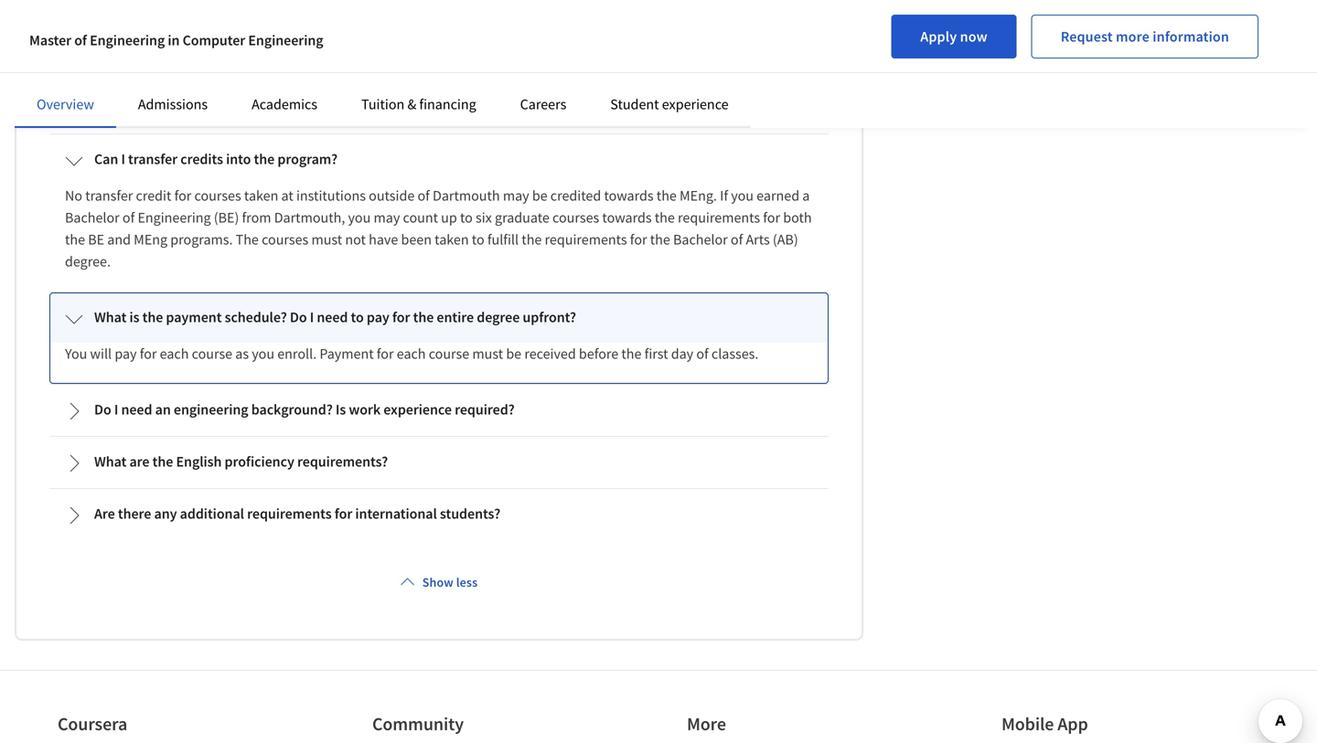 Task type: describe. For each thing, give the bounding box(es) containing it.
are inside the yes. the application fee is $50 usd. if you apply before the priority application deadline, the application fee will be automatically waived. other applicants may be eligible for a fee waiver after the priority deadline. please talk to your enrollment advisor to find out if you are eligible.
[[287, 94, 306, 112]]

is inside dropdown button
[[129, 308, 140, 326]]

1 vertical spatial bachelor
[[673, 230, 728, 249]]

1 vertical spatial courses
[[553, 208, 600, 227]]

dartmouth
[[433, 186, 500, 205]]

i for into
[[121, 150, 125, 168]]

apply
[[921, 27, 957, 46]]

you
[[65, 345, 87, 363]]

waiver
[[454, 72, 494, 90]]

meng.
[[680, 186, 717, 205]]

may inside the yes. the application fee is $50 usd. if you apply before the priority application deadline, the application fee will be automatically waived. other applicants may be eligible for a fee waiver after the priority deadline. please talk to your enrollment advisor to find out if you are eligible.
[[307, 72, 333, 90]]

your
[[744, 72, 772, 90]]

i for engineering
[[114, 401, 118, 419]]

students?
[[440, 505, 501, 523]]

for inside the yes. the application fee is $50 usd. if you apply before the priority application deadline, the application fee will be automatically waived. other applicants may be eligible for a fee waiver after the priority deadline. please talk to your enrollment advisor to find out if you are eligible.
[[402, 72, 419, 90]]

schedule?
[[225, 308, 287, 326]]

2 each from the left
[[397, 345, 426, 363]]

before inside the yes. the application fee is $50 usd. if you apply before the priority application deadline, the application fee will be automatically waived. other applicants may be eligible for a fee waiver after the priority deadline. please talk to your enrollment advisor to find out if you are eligible.
[[355, 50, 395, 68]]

3 application from the left
[[624, 50, 693, 68]]

student experience
[[611, 95, 729, 113]]

show less
[[423, 574, 478, 591]]

yes. the application fee is $50 usd. if you apply before the priority application deadline, the application fee will be automatically waived. other applicants may be eligible for a fee waiver after the priority deadline. please talk to your enrollment advisor to find out if you are eligible.
[[65, 50, 772, 112]]

apply
[[318, 50, 352, 68]]

enrollment
[[65, 94, 133, 112]]

1 horizontal spatial fee
[[432, 72, 451, 90]]

there
[[118, 505, 151, 523]]

the inside the yes. the application fee is $50 usd. if you apply before the priority application deadline, the application fee will be automatically waived. other applicants may be eligible for a fee waiver after the priority deadline. please talk to your enrollment advisor to find out if you are eligible.
[[91, 50, 114, 68]]

overview link
[[37, 95, 94, 113]]

count
[[403, 208, 438, 227]]

into
[[226, 150, 251, 168]]

after
[[497, 72, 525, 90]]

do inside dropdown button
[[94, 401, 111, 419]]

fulfill
[[488, 230, 519, 249]]

app
[[1058, 713, 1089, 736]]

community
[[372, 713, 464, 736]]

please
[[660, 72, 699, 90]]

waived.
[[152, 72, 199, 90]]

an
[[155, 401, 171, 419]]

careers
[[520, 95, 567, 113]]

from
[[242, 208, 271, 227]]

now
[[960, 27, 988, 46]]

be left received
[[506, 345, 522, 363]]

received
[[525, 345, 576, 363]]

apply now
[[921, 27, 988, 46]]

engineering inside no transfer credit for courses taken at institutions outside of dartmouth may be credited towards the meng. if you earned a bachelor of engineering (be) from dartmouth, you may count up to six graduate courses towards the requirements for both the be and meng programs. the courses must not have been taken to fulfill the requirements for the bachelor of arts (ab) degree.
[[138, 208, 211, 227]]

transfer inside no transfer credit for courses taken at institutions outside of dartmouth may be credited towards the meng. if you earned a bachelor of engineering (be) from dartmouth, you may count up to six graduate courses towards the requirements for both the be and meng programs. the courses must not have been taken to fulfill the requirements for the bachelor of arts (ab) degree.
[[85, 186, 133, 205]]

you left earned
[[731, 186, 754, 205]]

apply now button
[[892, 15, 1017, 59]]

information
[[1153, 27, 1230, 46]]

of right day at the right top
[[697, 345, 709, 363]]

yes.
[[65, 50, 88, 68]]

2 application from the left
[[469, 50, 538, 68]]

eligible
[[354, 72, 399, 90]]

need inside dropdown button
[[317, 308, 348, 326]]

tuition & financing link
[[361, 95, 476, 113]]

you will pay for each course as you enroll. payment for each course must be received before the first day of classes.
[[65, 345, 759, 363]]

background?
[[251, 401, 333, 419]]

no transfer credit for courses taken at institutions outside of dartmouth may be credited towards the meng. if you earned a bachelor of engineering (be) from dartmouth, you may count up to six graduate courses towards the requirements for both the be and meng programs. the courses must not have been taken to fulfill the requirements for the bachelor of arts (ab) degree.
[[65, 186, 812, 271]]

first
[[645, 345, 668, 363]]

find
[[199, 94, 224, 112]]

$50
[[224, 50, 245, 68]]

have
[[369, 230, 398, 249]]

do inside dropdown button
[[290, 308, 307, 326]]

2 horizontal spatial fee
[[696, 50, 714, 68]]

out
[[226, 94, 247, 112]]

for inside dropdown button
[[335, 505, 353, 523]]

is
[[336, 401, 346, 419]]

to inside dropdown button
[[351, 308, 364, 326]]

of up and
[[123, 208, 135, 227]]

talk
[[702, 72, 725, 90]]

you right if
[[261, 94, 284, 112]]

usd.
[[248, 50, 278, 68]]

mobile app
[[1002, 713, 1089, 736]]

what for what is the payment schedule? do i need to pay for the entire degree upfront?
[[94, 308, 127, 326]]

are there any additional requirements for international students? button
[[50, 490, 828, 540]]

0 vertical spatial towards
[[604, 186, 654, 205]]

as
[[235, 345, 249, 363]]

1 horizontal spatial experience
[[662, 95, 729, 113]]

academics
[[252, 95, 318, 113]]

programs.
[[170, 230, 233, 249]]

0 horizontal spatial will
[[90, 345, 112, 363]]

additional
[[180, 505, 244, 523]]

mobile
[[1002, 713, 1054, 736]]

student
[[611, 95, 659, 113]]

must inside no transfer credit for courses taken at institutions outside of dartmouth may be credited towards the meng. if you earned a bachelor of engineering (be) from dartmouth, you may count up to six graduate courses towards the requirements for both the be and meng programs. the courses must not have been taken to fulfill the requirements for the bachelor of arts (ab) degree.
[[312, 230, 342, 249]]

classes.
[[712, 345, 759, 363]]

coursera
[[58, 713, 127, 736]]

what is the payment schedule? do i need to pay for the entire degree upfront? button
[[50, 294, 828, 343]]

experience inside dropdown button
[[384, 401, 452, 419]]

financing
[[419, 95, 476, 113]]

0 horizontal spatial priority
[[421, 50, 466, 68]]

any
[[154, 505, 177, 523]]

need inside dropdown button
[[121, 401, 152, 419]]

other
[[202, 72, 237, 90]]

you right "as"
[[252, 345, 275, 363]]

overview
[[37, 95, 94, 113]]

1 each from the left
[[160, 345, 189, 363]]

credit
[[136, 186, 171, 205]]

requirements?
[[297, 453, 388, 471]]

been
[[401, 230, 432, 249]]

of up yes.
[[74, 31, 87, 49]]

1 vertical spatial towards
[[602, 208, 652, 227]]

to down the "six"
[[472, 230, 485, 249]]

a inside the yes. the application fee is $50 usd. if you apply before the priority application deadline, the application fee will be automatically waived. other applicants may be eligible for a fee waiver after the priority deadline. please talk to your enrollment advisor to find out if you are eligible.
[[422, 72, 429, 90]]

not
[[345, 230, 366, 249]]

master
[[29, 31, 71, 49]]

are there any additional requirements for international students?
[[94, 505, 501, 523]]

will inside the yes. the application fee is $50 usd. if you apply before the priority application deadline, the application fee will be automatically waived. other applicants may be eligible for a fee waiver after the priority deadline. please talk to your enrollment advisor to find out if you are eligible.
[[717, 50, 739, 68]]

admissions link
[[138, 95, 208, 113]]

enroll.
[[277, 345, 317, 363]]

entire
[[437, 308, 474, 326]]

payment
[[320, 345, 374, 363]]

proficiency
[[225, 453, 295, 471]]

day
[[671, 345, 694, 363]]



Task type: locate. For each thing, give the bounding box(es) containing it.
can i transfer credits into the program?
[[94, 150, 338, 168]]

is inside the yes. the application fee is $50 usd. if you apply before the priority application deadline, the application fee will be automatically waived. other applicants may be eligible for a fee waiver after the priority deadline. please talk to your enrollment advisor to find out if you are eligible.
[[211, 50, 221, 68]]

1 horizontal spatial i
[[121, 150, 125, 168]]

a up 'tuition & financing' link
[[422, 72, 429, 90]]

1 vertical spatial if
[[720, 186, 728, 205]]

do i need an engineering background? is work experience required?
[[94, 401, 515, 419]]

request
[[1061, 27, 1113, 46]]

2 what from the top
[[94, 453, 127, 471]]

are
[[287, 94, 306, 112], [129, 453, 150, 471]]

2 horizontal spatial application
[[624, 50, 693, 68]]

1 horizontal spatial application
[[469, 50, 538, 68]]

1 horizontal spatial a
[[803, 186, 810, 205]]

1 horizontal spatial the
[[236, 230, 259, 249]]

you up not
[[348, 208, 371, 227]]

0 horizontal spatial each
[[160, 345, 189, 363]]

1 course from the left
[[192, 345, 233, 363]]

1 horizontal spatial do
[[290, 308, 307, 326]]

2 vertical spatial i
[[114, 401, 118, 419]]

for
[[402, 72, 419, 90], [174, 186, 192, 205], [763, 208, 781, 227], [630, 230, 647, 249], [392, 308, 410, 326], [140, 345, 157, 363], [377, 345, 394, 363], [335, 505, 353, 523]]

the
[[397, 50, 418, 68], [601, 50, 621, 68], [528, 72, 549, 90], [254, 150, 275, 168], [657, 186, 677, 205], [655, 208, 675, 227], [65, 230, 85, 249], [522, 230, 542, 249], [650, 230, 671, 249], [142, 308, 163, 326], [413, 308, 434, 326], [622, 345, 642, 363], [152, 453, 173, 471]]

i up enroll.
[[310, 308, 314, 326]]

0 horizontal spatial application
[[117, 50, 186, 68]]

and
[[107, 230, 131, 249]]

if right usd.
[[281, 50, 289, 68]]

0 vertical spatial transfer
[[128, 150, 178, 168]]

1 horizontal spatial before
[[579, 345, 619, 363]]

must down dartmouth,
[[312, 230, 342, 249]]

do left an
[[94, 401, 111, 419]]

1 horizontal spatial taken
[[435, 230, 469, 249]]

must down degree
[[473, 345, 503, 363]]

meng
[[134, 230, 168, 249]]

a up both
[[803, 186, 810, 205]]

1 horizontal spatial course
[[429, 345, 470, 363]]

requirements down meng.
[[678, 208, 761, 227]]

2 vertical spatial requirements
[[247, 505, 332, 523]]

master of engineering in computer engineering
[[29, 31, 324, 49]]

is left $50
[[211, 50, 221, 68]]

course
[[192, 345, 233, 363], [429, 345, 470, 363]]

each down payment
[[160, 345, 189, 363]]

0 vertical spatial bachelor
[[65, 208, 120, 227]]

pay up the payment
[[367, 308, 390, 326]]

requirements down credited
[[545, 230, 627, 249]]

what inside dropdown button
[[94, 453, 127, 471]]

0 horizontal spatial course
[[192, 345, 233, 363]]

requirements
[[678, 208, 761, 227], [545, 230, 627, 249], [247, 505, 332, 523]]

what are the english proficiency requirements? button
[[50, 438, 828, 488]]

careers link
[[520, 95, 567, 113]]

do i need an engineering background? is work experience required? button
[[50, 386, 828, 435]]

0 horizontal spatial need
[[121, 401, 152, 419]]

courses down dartmouth,
[[262, 230, 309, 249]]

fee up financing at the left of the page
[[432, 72, 451, 90]]

if
[[250, 94, 258, 112]]

1 vertical spatial what
[[94, 453, 127, 471]]

if inside no transfer credit for courses taken at institutions outside of dartmouth may be credited towards the meng. if you earned a bachelor of engineering (be) from dartmouth, you may count up to six graduate courses towards the requirements for both the be and meng programs. the courses must not have been taken to fulfill the requirements for the bachelor of arts (ab) degree.
[[720, 186, 728, 205]]

may up have
[[374, 208, 400, 227]]

1 vertical spatial must
[[473, 345, 503, 363]]

can
[[94, 150, 118, 168]]

0 vertical spatial may
[[307, 72, 333, 90]]

engineering up automatically
[[90, 31, 165, 49]]

program?
[[278, 150, 338, 168]]

0 vertical spatial pay
[[367, 308, 390, 326]]

0 vertical spatial will
[[717, 50, 739, 68]]

credits
[[180, 150, 223, 168]]

tuition
[[361, 95, 405, 113]]

1 vertical spatial need
[[121, 401, 152, 419]]

1 horizontal spatial is
[[211, 50, 221, 68]]

work
[[349, 401, 381, 419]]

1 horizontal spatial if
[[720, 186, 728, 205]]

for inside dropdown button
[[392, 308, 410, 326]]

course down what is the payment schedule? do i need to pay for the entire degree upfront? dropdown button
[[429, 345, 470, 363]]

requirements inside 'are there any additional requirements for international students?' dropdown button
[[247, 505, 332, 523]]

be inside no transfer credit for courses taken at institutions outside of dartmouth may be credited towards the meng. if you earned a bachelor of engineering (be) from dartmouth, you may count up to six graduate courses towards the requirements for both the be and meng programs. the courses must not have been taken to fulfill the requirements for the bachelor of arts (ab) degree.
[[532, 186, 548, 205]]

0 horizontal spatial before
[[355, 50, 395, 68]]

more
[[1116, 27, 1150, 46]]

transfer inside dropdown button
[[128, 150, 178, 168]]

0 vertical spatial experience
[[662, 95, 729, 113]]

0 vertical spatial i
[[121, 150, 125, 168]]

credited
[[551, 186, 601, 205]]

courses up (be)
[[194, 186, 241, 205]]

may up eligible.
[[307, 72, 333, 90]]

0 horizontal spatial must
[[312, 230, 342, 249]]

may up the graduate
[[503, 186, 529, 205]]

1 vertical spatial is
[[129, 308, 140, 326]]

to left find
[[184, 94, 197, 112]]

may
[[307, 72, 333, 90], [503, 186, 529, 205], [374, 208, 400, 227]]

2 horizontal spatial requirements
[[678, 208, 761, 227]]

0 horizontal spatial do
[[94, 401, 111, 419]]

are inside dropdown button
[[129, 453, 150, 471]]

0 vertical spatial courses
[[194, 186, 241, 205]]

0 horizontal spatial are
[[129, 453, 150, 471]]

institutions
[[296, 186, 366, 205]]

be down apply at the top of the page
[[336, 72, 351, 90]]

0 horizontal spatial bachelor
[[65, 208, 120, 227]]

what up are
[[94, 453, 127, 471]]

0 horizontal spatial pay
[[115, 345, 137, 363]]

need up the payment
[[317, 308, 348, 326]]

1 horizontal spatial will
[[717, 50, 739, 68]]

0 vertical spatial priority
[[421, 50, 466, 68]]

bachelor up be
[[65, 208, 120, 227]]

2 vertical spatial courses
[[262, 230, 309, 249]]

fee down computer on the top left of page
[[189, 50, 208, 68]]

1 vertical spatial pay
[[115, 345, 137, 363]]

engineering down credit
[[138, 208, 211, 227]]

1 horizontal spatial requirements
[[545, 230, 627, 249]]

1 application from the left
[[117, 50, 186, 68]]

0 vertical spatial must
[[312, 230, 342, 249]]

1 what from the top
[[94, 308, 127, 326]]

international
[[355, 505, 437, 523]]

bachelor down meng.
[[673, 230, 728, 249]]

graduate
[[495, 208, 550, 227]]

1 vertical spatial experience
[[384, 401, 452, 419]]

will right you
[[90, 345, 112, 363]]

are
[[94, 505, 115, 523]]

i inside dropdown button
[[310, 308, 314, 326]]

1 vertical spatial i
[[310, 308, 314, 326]]

0 vertical spatial are
[[287, 94, 306, 112]]

2 horizontal spatial courses
[[553, 208, 600, 227]]

english
[[176, 453, 222, 471]]

will
[[717, 50, 739, 68], [90, 345, 112, 363]]

transfer up credit
[[128, 150, 178, 168]]

0 vertical spatial before
[[355, 50, 395, 68]]

the inside no transfer credit for courses taken at institutions outside of dartmouth may be credited towards the meng. if you earned a bachelor of engineering (be) from dartmouth, you may count up to six graduate courses towards the requirements for both the be and meng programs. the courses must not have been taken to fulfill the requirements for the bachelor of arts (ab) degree.
[[236, 230, 259, 249]]

fee
[[189, 50, 208, 68], [696, 50, 714, 68], [432, 72, 451, 90]]

the up automatically
[[91, 50, 114, 68]]

the down from
[[236, 230, 259, 249]]

you left apply at the top of the page
[[292, 50, 315, 68]]

is
[[211, 50, 221, 68], [129, 308, 140, 326]]

0 vertical spatial need
[[317, 308, 348, 326]]

academics link
[[252, 95, 318, 113]]

courses down credited
[[553, 208, 600, 227]]

0 vertical spatial taken
[[244, 186, 278, 205]]

if inside the yes. the application fee is $50 usd. if you apply before the priority application deadline, the application fee will be automatically waived. other applicants may be eligible for a fee waiver after the priority deadline. please talk to your enrollment advisor to find out if you are eligible.
[[281, 50, 289, 68]]

0 vertical spatial what
[[94, 308, 127, 326]]

pay right you
[[115, 345, 137, 363]]

0 horizontal spatial the
[[91, 50, 114, 68]]

are down applicants
[[287, 94, 306, 112]]

if right meng.
[[720, 186, 728, 205]]

1 horizontal spatial courses
[[262, 230, 309, 249]]

taken down "up"
[[435, 230, 469, 249]]

0 horizontal spatial i
[[114, 401, 118, 419]]

2 course from the left
[[429, 345, 470, 363]]

0 horizontal spatial fee
[[189, 50, 208, 68]]

i right can
[[121, 150, 125, 168]]

0 horizontal spatial may
[[307, 72, 333, 90]]

dartmouth,
[[274, 208, 345, 227]]

priority up 'waiver'
[[421, 50, 466, 68]]

request more information button
[[1032, 15, 1259, 59]]

of up count
[[418, 186, 430, 205]]

courses
[[194, 186, 241, 205], [553, 208, 600, 227], [262, 230, 309, 249]]

(be)
[[214, 208, 239, 227]]

outside
[[369, 186, 415, 205]]

be up the graduate
[[532, 186, 548, 205]]

1 vertical spatial are
[[129, 453, 150, 471]]

before up eligible
[[355, 50, 395, 68]]

0 vertical spatial requirements
[[678, 208, 761, 227]]

1 vertical spatial requirements
[[545, 230, 627, 249]]

will up talk
[[717, 50, 739, 68]]

eligible.
[[309, 94, 357, 112]]

do
[[290, 308, 307, 326], [94, 401, 111, 419]]

engineering
[[174, 401, 249, 419]]

experience down please
[[662, 95, 729, 113]]

0 horizontal spatial experience
[[384, 401, 452, 419]]

need left an
[[121, 401, 152, 419]]

0 horizontal spatial courses
[[194, 186, 241, 205]]

transfer right no
[[85, 186, 133, 205]]

be up the "your"
[[742, 50, 757, 68]]

2 vertical spatial may
[[374, 208, 400, 227]]

priority
[[421, 50, 466, 68], [552, 72, 597, 90]]

1 vertical spatial before
[[579, 345, 619, 363]]

1 vertical spatial the
[[236, 230, 259, 249]]

application up the after
[[469, 50, 538, 68]]

engineering up usd.
[[248, 31, 324, 49]]

requirements down proficiency
[[247, 505, 332, 523]]

1 horizontal spatial may
[[374, 208, 400, 227]]

1 horizontal spatial priority
[[552, 72, 597, 90]]

applicants
[[240, 72, 304, 90]]

0 vertical spatial if
[[281, 50, 289, 68]]

engineering
[[90, 31, 165, 49], [248, 31, 324, 49], [138, 208, 211, 227]]

1 horizontal spatial must
[[473, 345, 503, 363]]

you
[[292, 50, 315, 68], [261, 94, 284, 112], [731, 186, 754, 205], [348, 208, 371, 227], [252, 345, 275, 363]]

(ab)
[[773, 230, 799, 249]]

1 vertical spatial taken
[[435, 230, 469, 249]]

required?
[[455, 401, 515, 419]]

1 horizontal spatial need
[[317, 308, 348, 326]]

a inside no transfer credit for courses taken at institutions outside of dartmouth may be credited towards the meng. if you earned a bachelor of engineering (be) from dartmouth, you may count up to six graduate courses towards the requirements for both the be and meng programs. the courses must not have been taken to fulfill the requirements for the bachelor of arts (ab) degree.
[[803, 186, 810, 205]]

automatically
[[65, 72, 149, 90]]

before right received
[[579, 345, 619, 363]]

1 horizontal spatial are
[[287, 94, 306, 112]]

of left arts
[[731, 230, 743, 249]]

to right "up"
[[460, 208, 473, 227]]

tuition & financing
[[361, 95, 476, 113]]

application down in
[[117, 50, 186, 68]]

bachelor
[[65, 208, 120, 227], [673, 230, 728, 249]]

if
[[281, 50, 289, 68], [720, 186, 728, 205]]

a
[[422, 72, 429, 90], [803, 186, 810, 205]]

0 vertical spatial a
[[422, 72, 429, 90]]

1 vertical spatial will
[[90, 345, 112, 363]]

i left an
[[114, 401, 118, 419]]

do up enroll.
[[290, 308, 307, 326]]

1 vertical spatial a
[[803, 186, 810, 205]]

to right talk
[[728, 72, 741, 90]]

1 vertical spatial transfer
[[85, 186, 133, 205]]

&
[[408, 95, 417, 113]]

0 vertical spatial the
[[91, 50, 114, 68]]

more
[[687, 713, 726, 736]]

computer
[[183, 31, 245, 49]]

show
[[423, 574, 454, 591]]

what are the english proficiency requirements?
[[94, 453, 388, 471]]

upfront?
[[523, 308, 576, 326]]

1 vertical spatial priority
[[552, 72, 597, 90]]

2 horizontal spatial may
[[503, 186, 529, 205]]

to
[[728, 72, 741, 90], [184, 94, 197, 112], [460, 208, 473, 227], [472, 230, 485, 249], [351, 308, 364, 326]]

0 vertical spatial do
[[290, 308, 307, 326]]

0 vertical spatial is
[[211, 50, 221, 68]]

pay inside dropdown button
[[367, 308, 390, 326]]

1 horizontal spatial each
[[397, 345, 426, 363]]

in
[[168, 31, 180, 49]]

admissions
[[138, 95, 208, 113]]

2 horizontal spatial i
[[310, 308, 314, 326]]

arts
[[746, 230, 770, 249]]

taken up from
[[244, 186, 278, 205]]

no
[[65, 186, 82, 205]]

need
[[317, 308, 348, 326], [121, 401, 152, 419]]

is left payment
[[129, 308, 140, 326]]

at
[[281, 186, 294, 205]]

what inside dropdown button
[[94, 308, 127, 326]]

be
[[742, 50, 757, 68], [336, 72, 351, 90], [532, 186, 548, 205], [506, 345, 522, 363]]

payment
[[166, 308, 222, 326]]

experience right work
[[384, 401, 452, 419]]

1 vertical spatial may
[[503, 186, 529, 205]]

are up there
[[129, 453, 150, 471]]

deadline,
[[541, 50, 598, 68]]

what for what are the english proficiency requirements?
[[94, 453, 127, 471]]

1 vertical spatial do
[[94, 401, 111, 419]]

0 horizontal spatial if
[[281, 50, 289, 68]]

0 horizontal spatial taken
[[244, 186, 278, 205]]

each
[[160, 345, 189, 363], [397, 345, 426, 363]]

0 horizontal spatial a
[[422, 72, 429, 90]]

what down degree.
[[94, 308, 127, 326]]

1 horizontal spatial pay
[[367, 308, 390, 326]]

each down what is the payment schedule? do i need to pay for the entire degree upfront? dropdown button
[[397, 345, 426, 363]]

up
[[441, 208, 457, 227]]

0 horizontal spatial is
[[129, 308, 140, 326]]

before
[[355, 50, 395, 68], [579, 345, 619, 363]]

priority down deadline,
[[552, 72, 597, 90]]

application up please
[[624, 50, 693, 68]]

0 horizontal spatial requirements
[[247, 505, 332, 523]]

1 horizontal spatial bachelor
[[673, 230, 728, 249]]

deadline.
[[600, 72, 657, 90]]

what
[[94, 308, 127, 326], [94, 453, 127, 471]]

i
[[121, 150, 125, 168], [310, 308, 314, 326], [114, 401, 118, 419]]

to up the payment
[[351, 308, 364, 326]]

course left "as"
[[192, 345, 233, 363]]

fee up talk
[[696, 50, 714, 68]]



Task type: vqa. For each thing, say whether or not it's contained in the screenshot.
third University from the right
no



